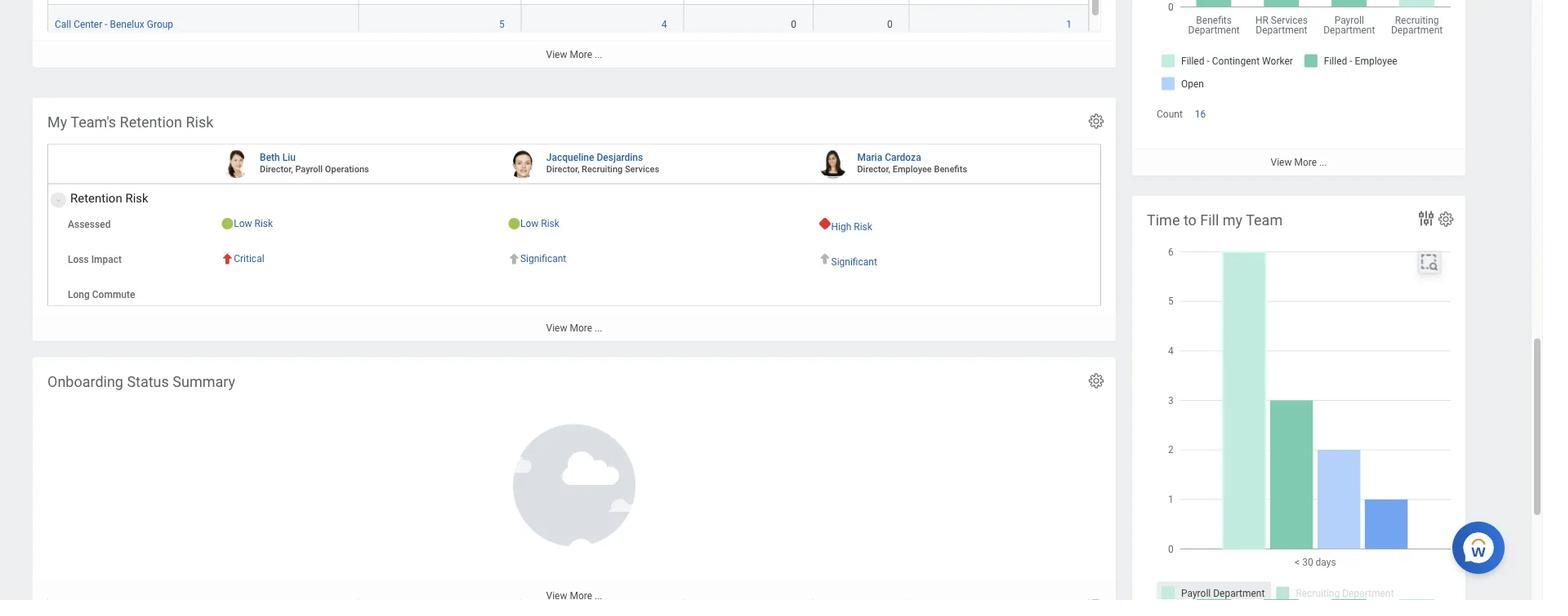 Task type: describe. For each thing, give the bounding box(es) containing it.
maria cardoza
[[857, 152, 921, 163]]

1 low risk link from the left
[[234, 215, 273, 229]]

0 vertical spatial retention
[[120, 114, 182, 131]]

my team's retention risk
[[47, 114, 213, 131]]

... inside my team's retention risk element
[[595, 322, 603, 334]]

0 horizontal spatial significant link
[[520, 250, 566, 264]]

beth
[[260, 152, 280, 163]]

count
[[1157, 108, 1183, 120]]

impact
[[91, 254, 122, 265]]

view for 5
[[546, 49, 567, 60]]

configure onboarding status summary image
[[1087, 372, 1105, 390]]

1 row from the top
[[47, 0, 1089, 5]]

more for 16
[[1295, 157, 1317, 168]]

to
[[1184, 212, 1197, 229]]

6 cell from the left
[[910, 0, 1089, 5]]

view inside my team's retention risk element
[[546, 322, 567, 334]]

onboarding
[[47, 373, 123, 391]]

time to fill my team
[[1147, 212, 1283, 229]]

high risk link
[[831, 218, 872, 232]]

4 cell from the left
[[684, 0, 814, 5]]

call center - benelux group
[[55, 19, 173, 31]]

operations
[[325, 164, 369, 174]]

commute
[[92, 289, 135, 300]]

liu
[[282, 152, 296, 163]]

1 button
[[1066, 18, 1074, 32]]

director, payroll operations
[[260, 164, 369, 174]]

configure time to fill my team image
[[1437, 210, 1455, 228]]

1 horizontal spatial significant link
[[831, 253, 877, 268]]

low for 2nd low risk link from right
[[234, 218, 252, 229]]

benefits
[[934, 164, 967, 174]]

time to fill my team element
[[1132, 196, 1466, 601]]

... for 5
[[595, 49, 603, 60]]

fill
[[1200, 212, 1219, 229]]

beth liu
[[260, 152, 296, 163]]

row containing call center - benelux group
[[47, 5, 1089, 45]]

call
[[55, 19, 71, 31]]

jacqueline
[[546, 152, 594, 163]]

more for 5
[[570, 49, 592, 60]]

status
[[127, 373, 169, 391]]

director, for maria
[[857, 164, 891, 174]]

low risk for first low risk link from right
[[520, 218, 560, 229]]

call center - benelux group link
[[55, 16, 173, 31]]

payroll
[[295, 164, 323, 174]]

low for first low risk link from right
[[520, 218, 539, 229]]

director, recruiting services
[[546, 164, 659, 174]]

recruiting
[[582, 164, 623, 174]]

3 cell from the left
[[522, 0, 684, 5]]

collapse image
[[51, 191, 61, 210]]

2 0 button from the left
[[887, 18, 895, 32]]

desjardins
[[597, 152, 643, 163]]

cardoza
[[885, 152, 921, 163]]

group
[[147, 19, 173, 31]]

services
[[625, 164, 659, 174]]

center
[[74, 19, 102, 31]]

view more ... link for 16
[[1132, 149, 1466, 176]]

5
[[499, 19, 505, 31]]

1
[[1066, 19, 1072, 31]]

retention risk
[[70, 191, 148, 205]]

high
[[831, 221, 852, 232]]

significant for right significant link
[[831, 256, 877, 268]]



Task type: vqa. For each thing, say whether or not it's contained in the screenshot.
bottommost Service
no



Task type: locate. For each thing, give the bounding box(es) containing it.
employee
[[893, 164, 932, 174]]

view more ... inside headcount & open positions element
[[1271, 157, 1327, 168]]

2 cell from the left
[[359, 0, 522, 5]]

2 low risk link from the left
[[520, 215, 560, 229]]

critical link
[[234, 250, 264, 264]]

low risk link down jacqueline
[[520, 215, 560, 229]]

0 horizontal spatial low risk
[[234, 218, 273, 229]]

low risk
[[234, 218, 273, 229], [520, 218, 560, 229]]

1 horizontal spatial 0
[[887, 19, 893, 31]]

low risk link up critical link
[[234, 215, 273, 229]]

0 horizontal spatial significant
[[520, 253, 566, 264]]

team
[[1246, 212, 1283, 229]]

0 vertical spatial view more ... link
[[33, 41, 1116, 68]]

0 vertical spatial view
[[546, 49, 567, 60]]

high risk
[[831, 221, 872, 232]]

view for 16
[[1271, 157, 1292, 168]]

...
[[595, 49, 603, 60], [1320, 157, 1327, 168], [595, 322, 603, 334]]

1 horizontal spatial significant
[[831, 256, 877, 268]]

loss impact
[[68, 254, 122, 265]]

1 vertical spatial view more ...
[[1271, 157, 1327, 168]]

2 vertical spatial ...
[[595, 322, 603, 334]]

jacqueline desjardins
[[546, 152, 643, 163]]

0 horizontal spatial low
[[234, 218, 252, 229]]

2 low risk from the left
[[520, 218, 560, 229]]

... inside headcount & open positions element
[[1320, 157, 1327, 168]]

director, for beth
[[260, 164, 293, 174]]

0 for 2nd 0 button from right
[[791, 19, 797, 31]]

0 vertical spatial view more ...
[[546, 49, 603, 60]]

2 0 from the left
[[887, 19, 893, 31]]

director, down maria in the right of the page
[[857, 164, 891, 174]]

1 0 button from the left
[[791, 18, 799, 32]]

1 vertical spatial retention
[[70, 191, 122, 205]]

cell
[[47, 0, 359, 5], [359, 0, 522, 5], [522, 0, 684, 5], [684, 0, 814, 5], [814, 0, 910, 5], [910, 0, 1089, 5]]

director, for jacqueline
[[546, 164, 580, 174]]

view more ... link
[[33, 41, 1116, 68], [1132, 149, 1466, 176], [33, 314, 1116, 341]]

2 low from the left
[[520, 218, 539, 229]]

maria
[[857, 152, 883, 163]]

0 vertical spatial ...
[[595, 49, 603, 60]]

retention up assessed
[[70, 191, 122, 205]]

view more ... for 5
[[546, 49, 603, 60]]

assessed
[[68, 219, 111, 230]]

loss
[[68, 254, 89, 265]]

long
[[68, 289, 90, 300]]

benelux
[[110, 19, 144, 31]]

row
[[47, 0, 1089, 5], [47, 5, 1089, 45]]

4 button
[[662, 18, 670, 32]]

low risk for 2nd low risk link from right
[[234, 218, 273, 229]]

my team's retention risk element
[[33, 98, 1116, 341]]

configure and view chart data image
[[1417, 209, 1436, 228]]

view
[[546, 49, 567, 60], [1271, 157, 1292, 168], [546, 322, 567, 334]]

my
[[1223, 212, 1243, 229]]

view inside headcount & open positions element
[[1271, 157, 1292, 168]]

onboarding status summary
[[47, 373, 235, 391]]

1 horizontal spatial low risk
[[520, 218, 560, 229]]

... for 16
[[1320, 157, 1327, 168]]

headcount & open positions element
[[1132, 0, 1466, 176]]

onboarding status summary element
[[33, 357, 1116, 601]]

long commute
[[68, 289, 135, 300]]

beth liu link
[[260, 148, 296, 163]]

my
[[47, 114, 67, 131]]

director, down beth liu
[[260, 164, 293, 174]]

more
[[570, 49, 592, 60], [1295, 157, 1317, 168], [570, 322, 592, 334]]

low risk link
[[234, 215, 273, 229], [520, 215, 560, 229]]

0 horizontal spatial director,
[[260, 164, 293, 174]]

view more ... for 16
[[1271, 157, 1327, 168]]

risk inside high risk link
[[854, 221, 872, 232]]

view more ... inside my team's retention risk element
[[546, 322, 603, 334]]

time
[[1147, 212, 1180, 229]]

configure my team's retention risk image
[[1087, 112, 1105, 130]]

4
[[662, 19, 667, 31]]

1 vertical spatial view
[[1271, 157, 1292, 168]]

director,
[[260, 164, 293, 174], [546, 164, 580, 174], [857, 164, 891, 174]]

significant for significant link to the left
[[520, 253, 566, 264]]

low
[[234, 218, 252, 229], [520, 218, 539, 229]]

low risk down jacqueline
[[520, 218, 560, 229]]

... inside headcount plan to pipeline element
[[595, 49, 603, 60]]

1 horizontal spatial director,
[[546, 164, 580, 174]]

more inside headcount & open positions element
[[1295, 157, 1317, 168]]

2 vertical spatial view
[[546, 322, 567, 334]]

1 horizontal spatial 0 button
[[887, 18, 895, 32]]

maria cardoza link
[[857, 148, 921, 163]]

retention right team's
[[120, 114, 182, 131]]

director, down jacqueline
[[546, 164, 580, 174]]

team's
[[71, 114, 116, 131]]

0 button
[[791, 18, 799, 32], [887, 18, 895, 32]]

1 horizontal spatial low
[[520, 218, 539, 229]]

summary
[[173, 373, 235, 391]]

-
[[105, 19, 107, 31]]

jacqueline desjardins link
[[546, 148, 643, 163]]

0 for 2nd 0 button
[[887, 19, 893, 31]]

2 vertical spatial view more ... link
[[33, 314, 1116, 341]]

16
[[1195, 108, 1206, 120]]

view more ... inside headcount plan to pipeline element
[[546, 49, 603, 60]]

1 low from the left
[[234, 218, 252, 229]]

3 director, from the left
[[857, 164, 891, 174]]

1 0 from the left
[[791, 19, 797, 31]]

0 horizontal spatial low risk link
[[234, 215, 273, 229]]

significant
[[520, 253, 566, 264], [831, 256, 877, 268]]

0 horizontal spatial 0 button
[[791, 18, 799, 32]]

0
[[791, 19, 797, 31], [887, 19, 893, 31]]

2 vertical spatial more
[[570, 322, 592, 334]]

more inside headcount plan to pipeline element
[[570, 49, 592, 60]]

0 vertical spatial more
[[570, 49, 592, 60]]

view more ...
[[546, 49, 603, 60], [1271, 157, 1327, 168], [546, 322, 603, 334]]

1 vertical spatial more
[[1295, 157, 1317, 168]]

risk
[[186, 114, 213, 131], [125, 191, 148, 205], [255, 218, 273, 229], [541, 218, 560, 229], [854, 221, 872, 232]]

1 vertical spatial view more ... link
[[1132, 149, 1466, 176]]

1 horizontal spatial low risk link
[[520, 215, 560, 229]]

significant link
[[520, 250, 566, 264], [831, 253, 877, 268]]

low risk up critical link
[[234, 218, 273, 229]]

critical
[[234, 253, 264, 264]]

retention
[[120, 114, 182, 131], [70, 191, 122, 205]]

director, employee benefits
[[857, 164, 967, 174]]

1 director, from the left
[[260, 164, 293, 174]]

2 horizontal spatial director,
[[857, 164, 891, 174]]

5 cell from the left
[[814, 0, 910, 5]]

2 vertical spatial view more ...
[[546, 322, 603, 334]]

1 vertical spatial ...
[[1320, 157, 1327, 168]]

view more ... link for 5
[[33, 41, 1116, 68]]

view inside headcount plan to pipeline element
[[546, 49, 567, 60]]

more inside my team's retention risk element
[[570, 322, 592, 334]]

2 row from the top
[[47, 5, 1089, 45]]

16 button
[[1195, 108, 1209, 121]]

2 director, from the left
[[546, 164, 580, 174]]

1 cell from the left
[[47, 0, 359, 5]]

1 low risk from the left
[[234, 218, 273, 229]]

headcount plan to pipeline element
[[33, 0, 1116, 68]]

0 horizontal spatial 0
[[791, 19, 797, 31]]

5 button
[[499, 18, 507, 32]]



